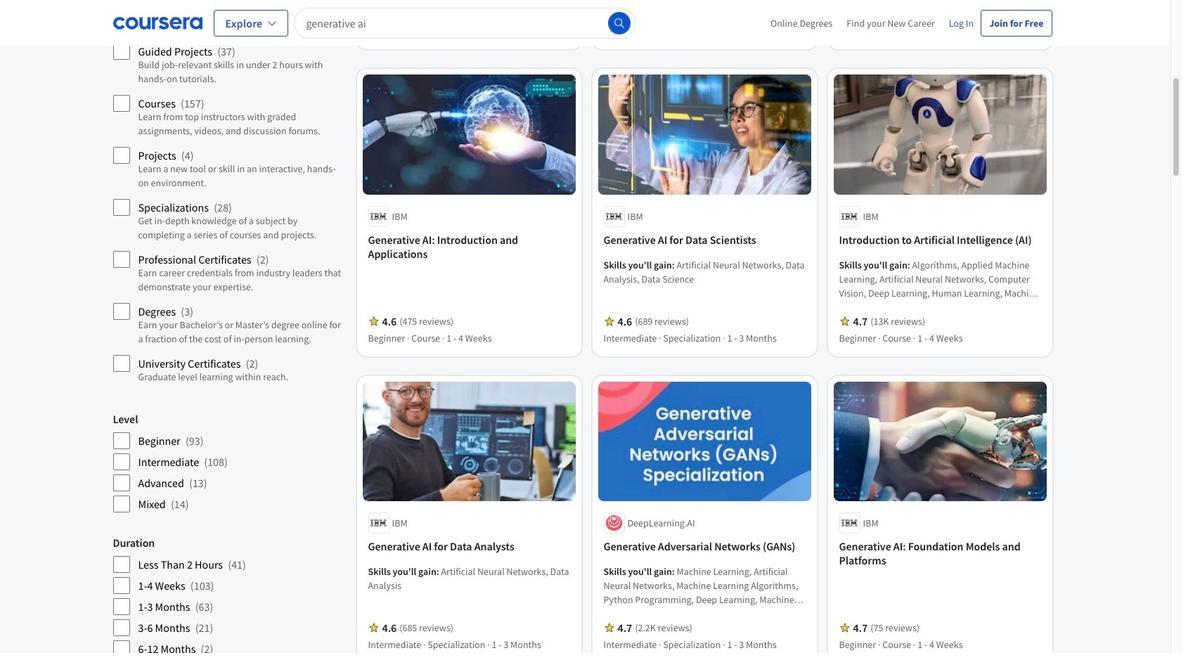 Task type: locate. For each thing, give the bounding box(es) containing it.
2 group from the top
[[113, 412, 343, 514]]

What do you want to learn? text field
[[294, 7, 635, 38]]

1 group from the top
[[113, 23, 343, 390]]

0 vertical spatial group
[[113, 23, 343, 390]]

2 vertical spatial group
[[113, 536, 343, 653]]

(4.6 stars) element
[[382, 7, 397, 21], [382, 314, 397, 328], [618, 314, 632, 328], [382, 621, 397, 635]]

group
[[113, 23, 343, 390], [113, 412, 343, 514], [113, 536, 343, 653]]

None search field
[[294, 7, 635, 38]]

coursera image
[[113, 12, 202, 34]]

1 vertical spatial group
[[113, 412, 343, 514]]

(4.7 stars) element
[[853, 7, 868, 21], [853, 314, 868, 328], [618, 621, 632, 635], [853, 621, 868, 635]]



Task type: vqa. For each thing, say whether or not it's contained in the screenshot.
Github
no



Task type: describe. For each thing, give the bounding box(es) containing it.
3 group from the top
[[113, 536, 343, 653]]

(4.8 stars) element
[[618, 7, 632, 21]]



